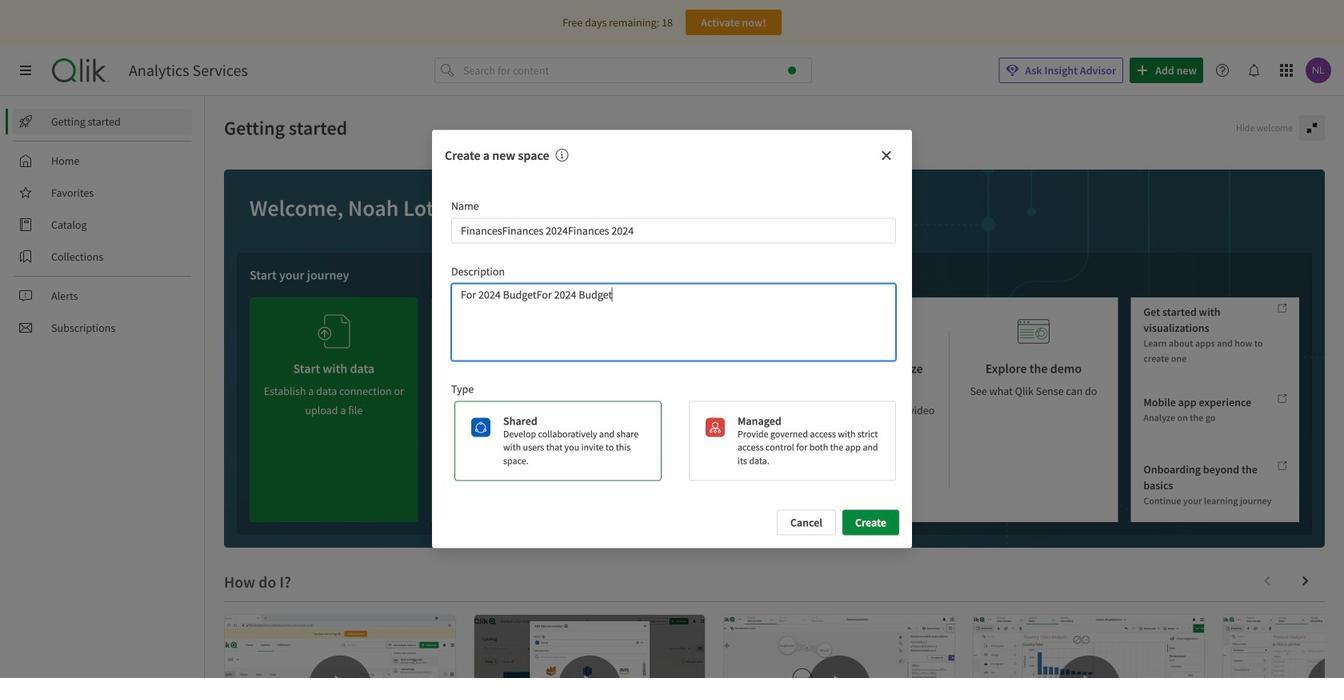 Task type: describe. For each thing, give the bounding box(es) containing it.
invite users image
[[500, 304, 532, 347]]

home badge image
[[789, 66, 797, 74]]

navigation pane element
[[0, 102, 204, 347]]



Task type: locate. For each thing, give the bounding box(es) containing it.
None text field
[[452, 218, 897, 244], [452, 284, 897, 361], [452, 218, 897, 244], [452, 284, 897, 361]]

option group
[[448, 401, 897, 482]]

close sidebar menu image
[[19, 64, 32, 77]]

dialog
[[432, 130, 913, 549]]

explore the demo image
[[1018, 311, 1050, 353]]

close image
[[881, 149, 893, 162]]

analytics services element
[[129, 61, 248, 80]]

hide welcome image
[[1307, 122, 1319, 134]]

main content
[[205, 96, 1345, 679]]



Task type: vqa. For each thing, say whether or not it's contained in the screenshot.
Analytics Services element
yes



